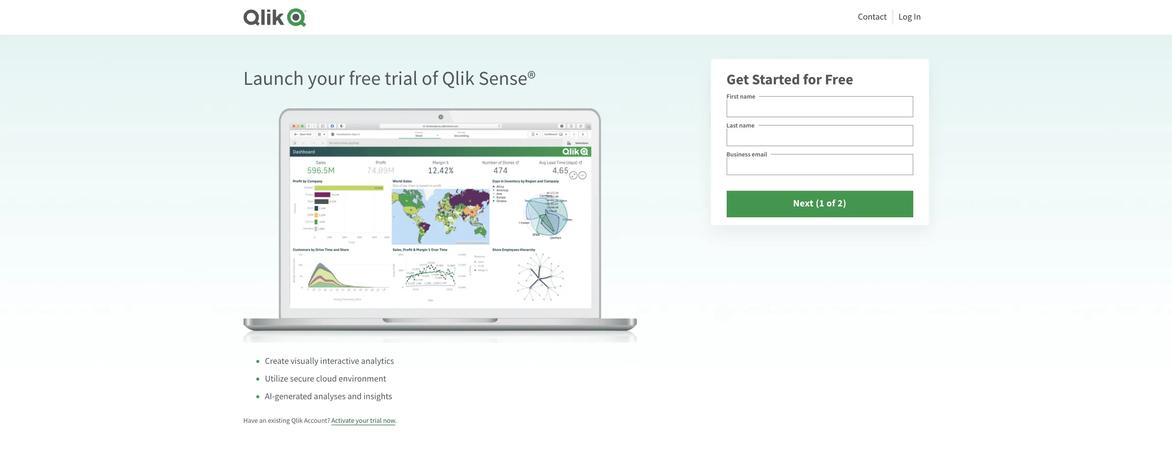 Task type: locate. For each thing, give the bounding box(es) containing it.
create
[[265, 356, 289, 368]]

trial
[[385, 66, 418, 91], [370, 417, 382, 426]]

Last name text field
[[727, 125, 914, 146]]

utilize secure cloud environment
[[265, 374, 387, 385]]

of
[[422, 66, 438, 91]]

1 vertical spatial name
[[740, 121, 755, 130]]

generated
[[275, 392, 312, 403]]

name for first name
[[740, 92, 756, 101]]

utilize
[[265, 374, 288, 385]]

name for last name
[[740, 121, 755, 130]]

0 horizontal spatial trial
[[370, 417, 382, 426]]

1 horizontal spatial trial
[[385, 66, 418, 91]]

None submit
[[727, 191, 914, 218]]

0 vertical spatial trial
[[385, 66, 418, 91]]

free
[[349, 66, 381, 91]]

qlik right existing
[[291, 417, 303, 426]]

trial left of
[[385, 66, 418, 91]]

business email
[[727, 150, 768, 159]]

an
[[259, 417, 267, 426]]

create visually interactive analytics
[[265, 356, 394, 368]]

1 vertical spatial trial
[[370, 417, 382, 426]]

existing
[[268, 417, 290, 426]]

contact
[[859, 11, 887, 22]]

.
[[395, 417, 397, 426]]

your
[[308, 66, 345, 91], [356, 417, 369, 426]]

have
[[243, 417, 258, 426]]

and
[[348, 392, 362, 403]]

Business email text field
[[727, 154, 914, 175]]

visually
[[291, 356, 319, 368]]

1 vertical spatial qlik
[[291, 417, 303, 426]]

trial left now
[[370, 417, 382, 426]]

first name
[[727, 92, 756, 101]]

1 horizontal spatial qlik
[[442, 66, 475, 91]]

interactive
[[320, 356, 360, 368]]

log
[[899, 11, 913, 22]]

0 horizontal spatial your
[[308, 66, 345, 91]]

account?
[[304, 417, 330, 426]]

0 vertical spatial name
[[740, 92, 756, 101]]

name right last
[[740, 121, 755, 130]]

your right activate
[[356, 417, 369, 426]]

name
[[740, 92, 756, 101], [740, 121, 755, 130]]

0 vertical spatial qlik
[[442, 66, 475, 91]]

qlik
[[442, 66, 475, 91], [291, 417, 303, 426]]

name right first
[[740, 92, 756, 101]]

1 vertical spatial your
[[356, 417, 369, 426]]

your left free
[[308, 66, 345, 91]]

0 vertical spatial your
[[308, 66, 345, 91]]

go to the home page. image
[[243, 8, 306, 27]]

log in
[[899, 11, 922, 22]]

qlik right of
[[442, 66, 475, 91]]

last name
[[727, 121, 755, 130]]

launch your free trial of qlik sense®
[[243, 66, 536, 91]]



Task type: describe. For each thing, give the bounding box(es) containing it.
activate your trial now link
[[332, 417, 395, 426]]

0 horizontal spatial qlik
[[291, 417, 303, 426]]

launch
[[243, 66, 304, 91]]

analytics
[[361, 356, 394, 368]]

insights
[[364, 392, 392, 403]]

get started for free
[[727, 70, 854, 89]]

analyses
[[314, 392, 346, 403]]

free
[[826, 70, 854, 89]]

cloud
[[316, 374, 337, 385]]

activate
[[332, 417, 355, 426]]

have an existing qlik account? activate your trial now .
[[243, 417, 397, 426]]

ai-generated analyses and insights
[[265, 392, 392, 403]]

1 horizontal spatial your
[[356, 417, 369, 426]]

ai-
[[265, 392, 275, 403]]

First name text field
[[727, 96, 914, 117]]

in
[[914, 11, 922, 22]]

email
[[752, 150, 768, 159]]

get
[[727, 70, 750, 89]]

started
[[752, 70, 801, 89]]

last
[[727, 121, 738, 130]]

contact link
[[859, 9, 887, 25]]

log in link
[[899, 9, 922, 25]]

business
[[727, 150, 751, 159]]

sense®
[[479, 66, 536, 91]]

environment
[[339, 374, 387, 385]]

for
[[804, 70, 823, 89]]

secure
[[290, 374, 315, 385]]

now
[[383, 417, 395, 426]]

first
[[727, 92, 739, 101]]



Task type: vqa. For each thing, say whether or not it's contained in the screenshot.
for
yes



